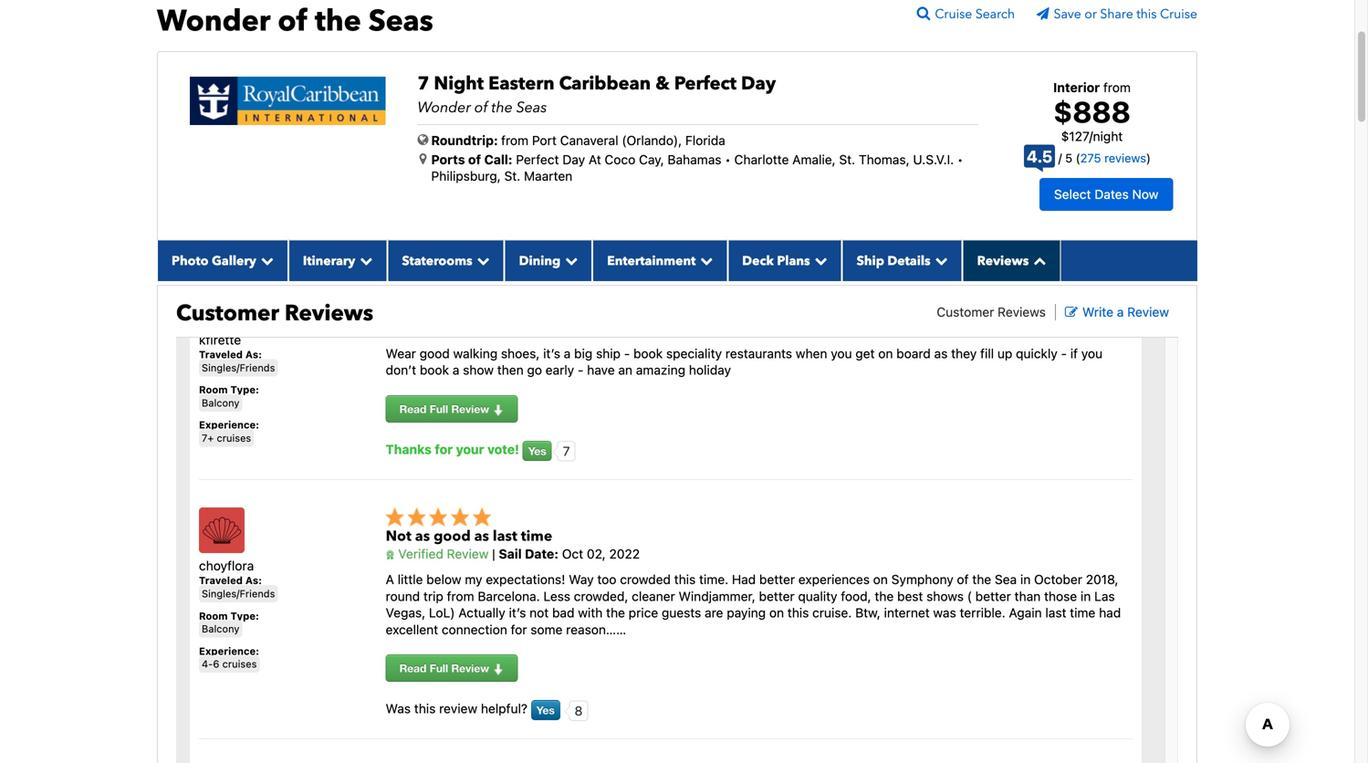 Task type: vqa. For each thing, say whether or not it's contained in the screenshot.
Windstar
no



Task type: locate. For each thing, give the bounding box(es) containing it.
canaveral
[[560, 133, 618, 148]]

1 vertical spatial room type: balcony
[[199, 610, 259, 635]]

read for first read full review button from the bottom
[[399, 662, 427, 675]]

for left your
[[435, 442, 453, 457]]

1 horizontal spatial •
[[957, 152, 963, 167]]

0 vertical spatial last
[[493, 526, 517, 546]]

0 horizontal spatial book
[[420, 362, 449, 378]]

traveled for choyflora
[[199, 575, 243, 587]]

reviews up customer reviews link
[[977, 252, 1029, 270]]

1 as: from the top
[[245, 349, 262, 360]]

read full review for first read full review button from the bottom
[[399, 662, 492, 675]]

chevron down image for plans
[[810, 254, 827, 267]]

1 vertical spatial 7
[[563, 444, 570, 459]]

read full review up thanks for your vote! yes
[[399, 403, 492, 415]]

price
[[629, 605, 658, 620]]

review left |
[[447, 546, 489, 561]]

royal caribbean image
[[190, 77, 386, 125]]

ship
[[857, 252, 884, 270]]

chevron down image for staterooms
[[472, 254, 490, 267]]

last inside a little below my expectations! way too crowded this time.  had better experiences on symphony of the sea in october 2018, round trip from barcelona.  less crowded, cleaner windjammer, better quality food, the best shows ( better than those in las vegas, lol) actually it's not bad with the price guests are paying on this cruise. btw, internet was terrible. again last time had excellent connection for some reason……
[[1045, 605, 1066, 620]]

book up 'amazing'
[[633, 346, 663, 361]]

1 room from the top
[[199, 384, 228, 396]]

1 vertical spatial singles/friends
[[202, 588, 275, 600]]

search image
[[917, 6, 935, 21]]

a right write
[[1117, 304, 1124, 319]]

1 full from the top
[[430, 403, 448, 415]]

type: for kfirette
[[230, 384, 259, 396]]

|
[[492, 546, 495, 561]]

of up the philipsburg, on the top
[[468, 152, 481, 167]]

7 inside 7 night eastern caribbean & perfect day wonder of the seas
[[418, 71, 429, 96]]

below
[[426, 572, 461, 587]]

0 vertical spatial read full review
[[399, 403, 492, 415]]

1 horizontal spatial last
[[1045, 605, 1066, 620]]

0 vertical spatial on
[[878, 346, 893, 361]]

( right 5
[[1076, 151, 1080, 165]]

singles/friends for choyflora
[[202, 588, 275, 600]]

as: for choyflora
[[245, 575, 262, 587]]

• down florida
[[725, 152, 731, 167]]

btw,
[[855, 605, 881, 620]]

on
[[878, 346, 893, 361], [873, 572, 888, 587], [769, 605, 784, 620]]

choyflora
[[199, 558, 254, 573]]

0 vertical spatial experience:
[[199, 419, 259, 431]]

-
[[624, 346, 630, 361], [1061, 346, 1067, 361], [578, 362, 584, 378]]

1 experience: from the top
[[199, 419, 259, 431]]

yes button for vote!
[[523, 441, 552, 461]]

type: down choyflora traveled as: singles/friends
[[230, 610, 259, 622]]

chevron down image
[[256, 254, 274, 267], [810, 254, 827, 267]]

traveled down the choyflora on the bottom of the page
[[199, 575, 243, 587]]

experience: for choyflora
[[199, 645, 259, 657]]

speciality
[[666, 346, 722, 361]]

2 you from the left
[[1081, 346, 1103, 361]]

don't
[[386, 362, 416, 378]]

/ up 4.5 / 5 ( 275 reviews ) at the right of the page
[[1089, 129, 1093, 144]]

2 as: from the top
[[245, 575, 262, 587]]

0 vertical spatial time
[[521, 526, 552, 546]]

1 vertical spatial (
[[967, 589, 972, 604]]

coco
[[605, 152, 636, 167]]

amalie,
[[792, 152, 836, 167]]

0 vertical spatial (
[[1076, 151, 1080, 165]]

yes left 8
[[536, 704, 555, 717]]

1 vertical spatial good
[[434, 526, 471, 546]]

chevron down image left itinerary
[[256, 254, 274, 267]]

customer up kfirette
[[176, 298, 279, 328]]

read full review button up thanks for your vote! yes
[[386, 395, 518, 423]]

from up call:
[[501, 133, 529, 148]]

1 horizontal spatial perfect
[[674, 71, 737, 96]]

0 vertical spatial room
[[199, 384, 228, 396]]

0 vertical spatial room type: balcony
[[199, 384, 259, 409]]

chevron down image left staterooms
[[355, 254, 373, 267]]

room type: balcony
[[199, 384, 259, 409], [199, 610, 259, 635]]

0 horizontal spatial (
[[967, 589, 972, 604]]

st. right amalie, at the right
[[839, 152, 855, 167]]

0 horizontal spatial time
[[521, 526, 552, 546]]

experience: 4-6 cruises
[[199, 645, 259, 670]]

as left they at the right top of the page
[[934, 346, 948, 361]]

are
[[705, 605, 723, 620]]

/ inside interior from $888 $127 / night
[[1089, 129, 1093, 144]]

this down quality
[[788, 605, 809, 620]]

room type: balcony up the experience: 7+ cruises
[[199, 384, 259, 409]]

review down connection at the left bottom
[[451, 662, 489, 675]]

reviews up quickly on the right
[[998, 304, 1046, 319]]

0 vertical spatial balcony
[[202, 397, 239, 409]]

little
[[398, 572, 423, 587]]

0 horizontal spatial /
[[1058, 151, 1062, 165]]

yes inside was this review helpful? yes
[[536, 704, 555, 717]]

in up than
[[1020, 572, 1031, 587]]

good right wear in the top of the page
[[420, 346, 450, 361]]

0 vertical spatial yes button
[[523, 441, 552, 461]]

it's inside wear good walking shoes, it's a big ship - book speciality restaurants when you get on board as they fill up quickly - if you don't book a show then go early - have an amazing holiday
[[543, 346, 560, 361]]

1 vertical spatial yes button
[[531, 700, 560, 720]]

you left "get"
[[831, 346, 852, 361]]

they
[[951, 346, 977, 361]]

chevron up image
[[1029, 254, 1046, 267]]

0 vertical spatial good
[[420, 346, 450, 361]]

1 vertical spatial room
[[199, 610, 228, 622]]

read down don't
[[399, 403, 427, 415]]

seas
[[368, 2, 433, 41], [516, 98, 547, 118]]

singles/friends down the choyflora on the bottom of the page
[[202, 588, 275, 600]]

in
[[1020, 572, 1031, 587], [1081, 589, 1091, 604]]

- down the big
[[578, 362, 584, 378]]

2 chevron down image from the left
[[810, 254, 827, 267]]

wear
[[386, 346, 416, 361]]

7 right the vote!
[[563, 444, 570, 459]]

1 read from the top
[[399, 403, 427, 415]]

0 vertical spatial seas
[[368, 2, 433, 41]]

1 chevron down image from the left
[[256, 254, 274, 267]]

2 balcony from the top
[[202, 623, 239, 635]]

1 horizontal spatial as
[[474, 526, 489, 546]]

2 horizontal spatial from
[[1103, 80, 1131, 95]]

as: inside choyflora traveled as: singles/friends
[[245, 575, 262, 587]]

1 type: from the top
[[230, 384, 259, 396]]

day down roundtrip: from port canaveral (orlando), florida
[[563, 152, 585, 167]]

this right was
[[414, 701, 436, 716]]

was
[[933, 605, 956, 620]]

good up below
[[434, 526, 471, 546]]

as: inside kfirette traveled as: singles/friends
[[245, 349, 262, 360]]

quickly
[[1016, 346, 1058, 361]]

you right the if
[[1081, 346, 1103, 361]]

1 vertical spatial read full review button
[[386, 655, 518, 682]]

had
[[732, 572, 756, 587]]

/
[[1089, 129, 1093, 144], [1058, 151, 1062, 165]]

1 vertical spatial for
[[511, 622, 527, 637]]

room down choyflora traveled as: singles/friends
[[199, 610, 228, 622]]

1 singles/friends from the top
[[202, 362, 275, 374]]

yes for helpful?
[[536, 704, 555, 717]]

0 vertical spatial cruises
[[217, 432, 251, 444]]

early
[[546, 362, 574, 378]]

1 vertical spatial perfect
[[516, 152, 559, 167]]

it's up early
[[543, 346, 560, 361]]

lol)
[[429, 605, 455, 620]]

1 vertical spatial from
[[501, 133, 529, 148]]

cruises right '6'
[[222, 658, 257, 670]]

better
[[759, 572, 795, 587], [759, 589, 795, 604], [975, 589, 1011, 604]]

0 horizontal spatial as
[[415, 526, 430, 546]]

this left "time."
[[674, 572, 696, 587]]

type: down kfirette traveled as: singles/friends
[[230, 384, 259, 396]]

yes inside thanks for your vote! yes
[[528, 445, 546, 457]]

1 chevron down image from the left
[[355, 254, 373, 267]]

crowded
[[620, 572, 671, 587]]

chevron down image for ship details
[[931, 254, 948, 267]]

dining
[[519, 252, 561, 270]]

cruise
[[935, 6, 972, 23], [1160, 6, 1197, 23]]

type:
[[230, 384, 259, 396], [230, 610, 259, 622]]

0 vertical spatial a
[[1117, 304, 1124, 319]]

in left the "las"
[[1081, 589, 1091, 604]]

2 chevron down image from the left
[[472, 254, 490, 267]]

1 vertical spatial traveled
[[199, 575, 243, 587]]

read full review button up the review
[[386, 655, 518, 682]]

an
[[618, 362, 633, 378]]

experience: up 7+
[[199, 419, 259, 431]]

choyflora traveled as: singles/friends
[[199, 558, 275, 600]]

as left |
[[474, 526, 489, 546]]

0 horizontal spatial from
[[447, 589, 474, 604]]

2018,
[[1086, 572, 1118, 587]]

( inside 4.5 / 5 ( 275 reviews )
[[1076, 151, 1080, 165]]

2 vertical spatial on
[[769, 605, 784, 620]]

chevron down image inside itinerary dropdown button
[[355, 254, 373, 267]]

a
[[1117, 304, 1124, 319], [564, 346, 571, 361], [453, 362, 459, 378]]

reviews inside dropdown button
[[977, 252, 1029, 270]]

0 vertical spatial 7
[[418, 71, 429, 96]]

0 horizontal spatial customer reviews
[[176, 298, 373, 328]]

1 vertical spatial last
[[1045, 605, 1066, 620]]

2 read from the top
[[399, 662, 427, 675]]

chevron down image inside deck plans dropdown button
[[810, 254, 827, 267]]

room type: balcony up experience: 4-6 cruises
[[199, 610, 259, 635]]

had
[[1099, 605, 1121, 620]]

chevron down image inside dining dropdown button
[[561, 254, 578, 267]]

bad
[[552, 605, 575, 620]]

full up the review
[[430, 662, 448, 675]]

0 horizontal spatial for
[[435, 442, 453, 457]]

chevron down image inside staterooms dropdown button
[[472, 254, 490, 267]]

1 vertical spatial a
[[564, 346, 571, 361]]

0 vertical spatial type:
[[230, 384, 259, 396]]

1 vertical spatial /
[[1058, 151, 1062, 165]]

chevron down image left entertainment
[[561, 254, 578, 267]]

1 horizontal spatial from
[[501, 133, 529, 148]]

0 vertical spatial in
[[1020, 572, 1031, 587]]

day up charlotte
[[741, 71, 776, 96]]

shows
[[927, 589, 964, 604]]

experience: up '6'
[[199, 645, 259, 657]]

2 type: from the top
[[230, 610, 259, 622]]

not
[[386, 526, 411, 546]]

select
[[1054, 187, 1091, 202]]

st. down call:
[[504, 169, 520, 184]]

from inside a little below my expectations! way too crowded this time.  had better experiences on symphony of the sea in october 2018, round trip from barcelona.  less crowded, cleaner windjammer, better quality food, the best shows ( better than those in las vegas, lol) actually it's not bad with the price guests are paying on this cruise. btw, internet was terrible. again last time had excellent connection for some reason……
[[447, 589, 474, 604]]

customer
[[176, 298, 279, 328], [937, 304, 994, 319]]

time
[[521, 526, 552, 546], [1070, 605, 1096, 620]]

1 vertical spatial it's
[[509, 605, 526, 620]]

1 read full review from the top
[[399, 403, 492, 415]]

1 horizontal spatial chevron down image
[[810, 254, 827, 267]]

0 horizontal spatial seas
[[368, 2, 433, 41]]

chevron down image inside entertainment dropdown button
[[696, 254, 713, 267]]

wonder inside 7 night eastern caribbean & perfect day wonder of the seas
[[418, 98, 471, 118]]

review
[[1127, 304, 1169, 319], [451, 403, 489, 415], [447, 546, 489, 561], [451, 662, 489, 675]]

balcony up experience: 4-6 cruises
[[202, 623, 239, 635]]

3 chevron down image from the left
[[561, 254, 578, 267]]

7 night eastern caribbean & perfect day wonder of the seas
[[418, 71, 776, 118]]

of down night
[[475, 98, 488, 118]]

book right don't
[[420, 362, 449, 378]]

experience: for kfirette
[[199, 419, 259, 431]]

2 traveled from the top
[[199, 575, 243, 587]]

/ left 5
[[1058, 151, 1062, 165]]

chevron down image inside photo gallery "dropdown button"
[[256, 254, 274, 267]]

itinerary button
[[288, 240, 387, 281]]

0 vertical spatial read full review button
[[386, 395, 518, 423]]

perfect up 'maarten'
[[516, 152, 559, 167]]

2 read full review from the top
[[399, 662, 492, 675]]

yes for vote!
[[528, 445, 546, 457]]

traveled inside kfirette traveled as: singles/friends
[[199, 349, 243, 360]]

1 vertical spatial balcony
[[202, 623, 239, 635]]

• right the u.s.v.i.
[[957, 152, 963, 167]]

2 horizontal spatial as
[[934, 346, 948, 361]]

as: up the experience: 7+ cruises
[[245, 349, 262, 360]]

0 horizontal spatial you
[[831, 346, 852, 361]]

on right paying
[[769, 605, 784, 620]]

1 vertical spatial st.
[[504, 169, 520, 184]]

1 • from the left
[[725, 152, 731, 167]]

2 room from the top
[[199, 610, 228, 622]]

1 horizontal spatial day
[[741, 71, 776, 96]]

traveled
[[199, 349, 243, 360], [199, 575, 243, 587]]

as inside wear good walking shoes, it's a big ship - book speciality restaurants when you get on board as they fill up quickly - if you don't book a show then go early - have an amazing holiday
[[934, 346, 948, 361]]

- up an
[[624, 346, 630, 361]]

chevron down image left deck
[[696, 254, 713, 267]]

cruise right 'share'
[[1160, 6, 1197, 23]]

1 horizontal spatial you
[[1081, 346, 1103, 361]]

2 experience: from the top
[[199, 645, 259, 657]]

your
[[456, 442, 484, 457]]

from
[[1103, 80, 1131, 95], [501, 133, 529, 148], [447, 589, 474, 604]]

reviews down itinerary
[[285, 298, 373, 328]]

show
[[463, 362, 494, 378]]

6
[[213, 658, 219, 670]]

/ inside 4.5 / 5 ( 275 reviews )
[[1058, 151, 1062, 165]]

1 horizontal spatial seas
[[516, 98, 547, 118]]

cruise left 'search'
[[935, 6, 972, 23]]

yes right the vote!
[[528, 445, 546, 457]]

traveled inside choyflora traveled as: singles/friends
[[199, 575, 243, 587]]

0 vertical spatial it's
[[543, 346, 560, 361]]

0 horizontal spatial last
[[493, 526, 517, 546]]

0 vertical spatial as:
[[245, 349, 262, 360]]

this
[[1136, 6, 1157, 23], [674, 572, 696, 587], [788, 605, 809, 620], [414, 701, 436, 716]]

0 vertical spatial singles/friends
[[202, 362, 275, 374]]

1 vertical spatial read
[[399, 662, 427, 675]]

- left the if
[[1061, 346, 1067, 361]]

experience: 7+ cruises
[[199, 419, 259, 444]]

last down those at the bottom right of page
[[1045, 605, 1066, 620]]

good inside wear good walking shoes, it's a big ship - book speciality restaurants when you get on board as they fill up quickly - if you don't book a show then go early - have an amazing holiday
[[420, 346, 450, 361]]

for inside thanks for your vote! yes
[[435, 442, 453, 457]]

wear good walking shoes, it's a big ship - book speciality restaurants when you get on board as they fill up quickly - if you don't book a show then go early - have an amazing holiday
[[386, 346, 1103, 378]]

oct
[[562, 546, 583, 561]]

4 chevron down image from the left
[[696, 254, 713, 267]]

this inside was this review helpful? yes
[[414, 701, 436, 716]]

photo gallery button
[[157, 240, 288, 281]]

1 balcony from the top
[[202, 397, 239, 409]]

2 full from the top
[[430, 662, 448, 675]]

save or share this cruise
[[1054, 6, 1197, 23]]

(orlando),
[[622, 133, 682, 148]]

singles/friends down kfirette
[[202, 362, 275, 374]]

1 horizontal spatial cruise
[[1160, 6, 1197, 23]]

traveled down kfirette
[[199, 349, 243, 360]]

as right not
[[415, 526, 430, 546]]

review
[[439, 701, 477, 716]]

paying
[[727, 605, 766, 620]]

0 vertical spatial perfect
[[674, 71, 737, 96]]

0 vertical spatial for
[[435, 442, 453, 457]]

0 horizontal spatial it's
[[509, 605, 526, 620]]

0 horizontal spatial day
[[563, 152, 585, 167]]

room type: balcony for choyflora
[[199, 610, 259, 635]]

1 vertical spatial as:
[[245, 575, 262, 587]]

cruise.
[[812, 605, 852, 620]]

from right the interior on the top right
[[1103, 80, 1131, 95]]

reviews button
[[963, 240, 1061, 281]]

1 vertical spatial book
[[420, 362, 449, 378]]

1 traveled from the top
[[199, 349, 243, 360]]

0 horizontal spatial -
[[578, 362, 584, 378]]

perfect right &
[[674, 71, 737, 96]]

a left the big
[[564, 346, 571, 361]]

0 vertical spatial full
[[430, 403, 448, 415]]

roundtrip: from port canaveral (orlando), florida
[[431, 133, 725, 148]]

room down kfirette traveled as: singles/friends
[[199, 384, 228, 396]]

1 vertical spatial read full review
[[399, 662, 492, 675]]

( up terrible.
[[967, 589, 972, 604]]

1 vertical spatial day
[[563, 152, 585, 167]]

as: for kfirette
[[245, 349, 262, 360]]

1 vertical spatial in
[[1081, 589, 1091, 604]]

chevron down image for entertainment
[[696, 254, 713, 267]]

1 horizontal spatial time
[[1070, 605, 1096, 620]]

deck
[[742, 252, 774, 270]]

0 horizontal spatial 7
[[418, 71, 429, 96]]

1 read full review button from the top
[[386, 395, 518, 423]]

cruises inside the experience: 7+ cruises
[[217, 432, 251, 444]]

traveled for kfirette
[[199, 349, 243, 360]]

read full review up the review
[[399, 662, 492, 675]]

perfect inside ports of call: perfect day at coco cay, bahamas • charlotte amalie, st. thomas, u.s.v.i. • philipsburg, st. maarten
[[516, 152, 559, 167]]

5
[[1065, 151, 1073, 165]]

my
[[465, 572, 482, 587]]

1 horizontal spatial -
[[624, 346, 630, 361]]

chevron down image left ship
[[810, 254, 827, 267]]

write a review
[[1082, 304, 1169, 319]]

save or share this cruise link
[[1036, 6, 1197, 23]]

it's down barcelona.
[[509, 605, 526, 620]]

room for kfirette
[[199, 384, 228, 396]]

1 horizontal spatial in
[[1081, 589, 1091, 604]]

5 chevron down image from the left
[[931, 254, 948, 267]]

you
[[831, 346, 852, 361], [1081, 346, 1103, 361]]

1 vertical spatial yes
[[536, 704, 555, 717]]

barcelona.
[[478, 589, 540, 604]]

0 vertical spatial read
[[399, 403, 427, 415]]

0 vertical spatial day
[[741, 71, 776, 96]]

read down excellent
[[399, 662, 427, 675]]

best
[[897, 589, 923, 604]]

time left had
[[1070, 605, 1096, 620]]

balcony for kfirette
[[202, 397, 239, 409]]

1 horizontal spatial book
[[633, 346, 663, 361]]

on up btw,
[[873, 572, 888, 587]]

1 vertical spatial full
[[430, 662, 448, 675]]

have
[[587, 362, 615, 378]]

balcony up the experience: 7+ cruises
[[202, 397, 239, 409]]

1 vertical spatial wonder
[[418, 98, 471, 118]]

of up the shows
[[957, 572, 969, 587]]

yes button left 8
[[531, 700, 560, 720]]

2 singles/friends from the top
[[202, 588, 275, 600]]

2 room type: balcony from the top
[[199, 610, 259, 635]]

customer reviews up kfirette traveled as: singles/friends
[[176, 298, 373, 328]]

chevron down image right ship
[[931, 254, 948, 267]]

$127
[[1061, 129, 1089, 144]]

gallery
[[212, 252, 256, 270]]

1 vertical spatial type:
[[230, 610, 259, 622]]

for left 'some'
[[511, 622, 527, 637]]

1 horizontal spatial 7
[[563, 444, 570, 459]]

chevron down image
[[355, 254, 373, 267], [472, 254, 490, 267], [561, 254, 578, 267], [696, 254, 713, 267], [931, 254, 948, 267]]

customer up they at the right top of the page
[[937, 304, 994, 319]]

a left show
[[453, 362, 459, 378]]

last left date:
[[493, 526, 517, 546]]

not
[[530, 605, 549, 620]]

singles/friends inside choyflora traveled as: singles/friends
[[202, 588, 275, 600]]

1 room type: balcony from the top
[[199, 384, 259, 409]]

of
[[278, 2, 308, 41], [475, 98, 488, 118], [468, 152, 481, 167], [957, 572, 969, 587]]

of inside ports of call: perfect day at coco cay, bahamas • charlotte amalie, st. thomas, u.s.v.i. • philipsburg, st. maarten
[[468, 152, 481, 167]]

from inside interior from $888 $127 / night
[[1103, 80, 1131, 95]]

0 horizontal spatial cruise
[[935, 6, 972, 23]]

0 horizontal spatial in
[[1020, 572, 1031, 587]]

customer reviews up fill
[[937, 304, 1046, 319]]

1 horizontal spatial wonder
[[418, 98, 471, 118]]

chevron down image inside ship details dropdown button
[[931, 254, 948, 267]]

1 horizontal spatial st.
[[839, 152, 855, 167]]

4-
[[202, 658, 213, 670]]

time left oct
[[521, 526, 552, 546]]

7 left night
[[418, 71, 429, 96]]

u.s.v.i.
[[913, 152, 954, 167]]

0 horizontal spatial chevron down image
[[256, 254, 274, 267]]

singles/friends inside kfirette traveled as: singles/friends
[[202, 362, 275, 374]]

experiences
[[799, 572, 870, 587]]

as: down the choyflora on the bottom of the page
[[245, 575, 262, 587]]



Task type: describe. For each thing, give the bounding box(es) containing it.
full for first read full review button from the bottom
[[430, 662, 448, 675]]

0 horizontal spatial customer
[[176, 298, 279, 328]]

philipsburg,
[[431, 169, 501, 184]]

on inside wear good walking shoes, it's a big ship - book speciality restaurants when you get on board as they fill up quickly - if you don't book a show then go early - have an amazing holiday
[[878, 346, 893, 361]]

some
[[531, 622, 563, 637]]

or
[[1085, 6, 1097, 23]]

it's inside a little below my expectations! way too crowded this time.  had better experiences on symphony of the sea in october 2018, round trip from barcelona.  less crowded, cleaner windjammer, better quality food, the best shows ( better than those in las vegas, lol) actually it's not bad with the price guests are paying on this cruise. btw, internet was terrible. again last time had excellent connection for some reason……
[[509, 605, 526, 620]]

1 horizontal spatial a
[[564, 346, 571, 361]]

if
[[1070, 346, 1078, 361]]

time.
[[699, 572, 728, 587]]

cleaner
[[632, 589, 675, 604]]

dates
[[1095, 187, 1129, 202]]

1 cruise from the left
[[935, 6, 972, 23]]

wonder of the seas
[[157, 2, 433, 41]]

restaurants
[[725, 346, 792, 361]]

verified review
[[395, 546, 489, 561]]

edit image
[[1065, 306, 1078, 318]]

entertainment
[[607, 252, 696, 270]]

read full review for 2nd read full review button from the bottom of the wonder of the seas main content
[[399, 403, 492, 415]]

kfirette
[[199, 332, 241, 347]]

review down show
[[451, 403, 489, 415]]

expectations!
[[486, 572, 565, 587]]

quality
[[798, 589, 837, 604]]

singles/friends for kfirette
[[202, 362, 275, 374]]

cruises inside experience: 4-6 cruises
[[222, 658, 257, 670]]

0 horizontal spatial a
[[453, 362, 459, 378]]

4.5
[[1027, 147, 1053, 166]]

night
[[434, 71, 484, 96]]

| sail date: oct 02, 2022
[[489, 546, 640, 561]]

charlotte
[[734, 152, 789, 167]]

2 read full review button from the top
[[386, 655, 518, 682]]

2 • from the left
[[957, 152, 963, 167]]

2 horizontal spatial -
[[1061, 346, 1067, 361]]

read for 2nd read full review button from the bottom of the wonder of the seas main content
[[399, 403, 427, 415]]

type: for choyflora
[[230, 610, 259, 622]]

deck plans
[[742, 252, 810, 270]]

photo gallery
[[172, 252, 256, 270]]

of up royal caribbean image
[[278, 2, 308, 41]]

call:
[[484, 152, 513, 167]]

now
[[1132, 187, 1159, 202]]

of inside 7 night eastern caribbean & perfect day wonder of the seas
[[475, 98, 488, 118]]

this right 'share'
[[1136, 6, 1157, 23]]

full for 2nd read full review button from the bottom of the wonder of the seas main content
[[430, 403, 448, 415]]

select          dates now
[[1054, 187, 1159, 202]]

better right had
[[759, 572, 795, 587]]

thanks for your vote! yes
[[386, 442, 546, 457]]

0 horizontal spatial wonder
[[157, 2, 271, 41]]

not as good as last time
[[386, 526, 552, 546]]

way
[[569, 572, 594, 587]]

1 vertical spatial on
[[873, 572, 888, 587]]

interior from $888 $127 / night
[[1053, 80, 1131, 144]]

thomas,
[[859, 152, 910, 167]]

round
[[386, 589, 420, 604]]

better up terrible.
[[975, 589, 1011, 604]]

too
[[597, 572, 617, 587]]

paper plane image
[[1036, 8, 1054, 20]]

reason……
[[566, 622, 626, 637]]

board
[[896, 346, 931, 361]]

0 horizontal spatial st.
[[504, 169, 520, 184]]

date:
[[525, 546, 559, 561]]

cruise search
[[935, 6, 1015, 23]]

less
[[543, 589, 570, 604]]

1 horizontal spatial customer
[[937, 304, 994, 319]]

chevron down image for gallery
[[256, 254, 274, 267]]

staterooms button
[[387, 240, 504, 281]]

globe image
[[418, 133, 429, 146]]

)
[[1146, 151, 1151, 165]]

then
[[497, 362, 524, 378]]

from for port
[[501, 133, 529, 148]]

chevron down image for dining
[[561, 254, 578, 267]]

7+
[[202, 432, 214, 444]]

7 for 7 night eastern caribbean & perfect day wonder of the seas
[[418, 71, 429, 96]]

perfect inside 7 night eastern caribbean & perfect day wonder of the seas
[[674, 71, 737, 96]]

better up paying
[[759, 589, 795, 604]]

wonder of the seas main content
[[148, 0, 1207, 763]]

0 vertical spatial book
[[633, 346, 663, 361]]

get
[[856, 346, 875, 361]]

2 horizontal spatial a
[[1117, 304, 1124, 319]]

verified
[[398, 546, 443, 561]]

room type: balcony for kfirette
[[199, 384, 259, 409]]

choyflora image
[[199, 508, 245, 553]]

ship details button
[[842, 240, 963, 281]]

room for choyflora
[[199, 610, 228, 622]]

the inside 7 night eastern caribbean & perfect day wonder of the seas
[[492, 98, 513, 118]]

1 horizontal spatial customer reviews
[[937, 304, 1046, 319]]

sea
[[995, 572, 1017, 587]]

small verified icon image
[[386, 550, 395, 560]]

ports
[[431, 152, 465, 167]]

seas inside 7 night eastern caribbean & perfect day wonder of the seas
[[516, 98, 547, 118]]

write
[[1082, 304, 1114, 319]]

amazing
[[636, 362, 686, 378]]

of inside a little below my expectations! way too crowded this time.  had better experiences on symphony of the sea in october 2018, round trip from barcelona.  less crowded, cleaner windjammer, better quality food, the best shows ( better than those in las vegas, lol) actually it's not bad with the price guests are paying on this cruise. btw, internet was terrible. again last time had excellent connection for some reason……
[[957, 572, 969, 587]]

big
[[574, 346, 593, 361]]

details
[[887, 252, 931, 270]]

reviews
[[1104, 151, 1146, 165]]

0 vertical spatial st.
[[839, 152, 855, 167]]

plans
[[777, 252, 810, 270]]

4.5 / 5 ( 275 reviews )
[[1027, 147, 1151, 166]]

excellent
[[386, 622, 438, 637]]

from for $888
[[1103, 80, 1131, 95]]

those
[[1044, 589, 1077, 604]]

for inside a little below my expectations! way too crowded this time.  had better experiences on symphony of the sea in october 2018, round trip from barcelona.  less crowded, cleaner windjammer, better quality food, the best shows ( better than those in las vegas, lol) actually it's not bad with the price guests are paying on this cruise. btw, internet was terrible. again last time had excellent connection for some reason……
[[511, 622, 527, 637]]

yes button for helpful?
[[531, 700, 560, 720]]

actually
[[458, 605, 505, 620]]

2 cruise from the left
[[1160, 6, 1197, 23]]

shoes,
[[501, 346, 540, 361]]

verified review link
[[386, 546, 489, 561]]

&
[[655, 71, 670, 96]]

vegas,
[[386, 605, 425, 620]]

go
[[527, 362, 542, 378]]

a
[[386, 572, 394, 587]]

las
[[1094, 589, 1115, 604]]

ship details
[[857, 252, 931, 270]]

staterooms
[[402, 252, 472, 270]]

than
[[1015, 589, 1041, 604]]

was this review helpful? yes
[[386, 701, 555, 717]]

map marker image
[[419, 152, 427, 165]]

sail
[[499, 546, 522, 561]]

1 you from the left
[[831, 346, 852, 361]]

time inside a little below my expectations! way too crowded this time.  had better experiences on symphony of the sea in october 2018, round trip from barcelona.  less crowded, cleaner windjammer, better quality food, the best shows ( better than those in las vegas, lol) actually it's not bad with the price guests are paying on this cruise. btw, internet was terrible. again last time had excellent connection for some reason……
[[1070, 605, 1096, 620]]

symphony
[[891, 572, 954, 587]]

caribbean
[[559, 71, 651, 96]]

day inside ports of call: perfect day at coco cay, bahamas • charlotte amalie, st. thomas, u.s.v.i. • philipsburg, st. maarten
[[563, 152, 585, 167]]

cay,
[[639, 152, 664, 167]]

balcony for choyflora
[[202, 623, 239, 635]]

windjammer,
[[679, 589, 756, 604]]

october
[[1034, 572, 1082, 587]]

275 reviews link
[[1080, 151, 1146, 165]]

cruise search link
[[917, 6, 1033, 23]]

( inside a little below my expectations! way too crowded this time.  had better experiences on symphony of the sea in october 2018, round trip from barcelona.  less crowded, cleaner windjammer, better quality food, the best shows ( better than those in las vegas, lol) actually it's not bad with the price guests are paying on this cruise. btw, internet was terrible. again last time had excellent connection for some reason……
[[967, 589, 972, 604]]

275
[[1080, 151, 1101, 165]]

ports of call: perfect day at coco cay, bahamas • charlotte amalie, st. thomas, u.s.v.i. • philipsburg, st. maarten
[[431, 152, 963, 184]]

7 for 7
[[563, 444, 570, 459]]

chevron down image for itinerary
[[355, 254, 373, 267]]

write a review link
[[1065, 304, 1169, 319]]

day inside 7 night eastern caribbean & perfect day wonder of the seas
[[741, 71, 776, 96]]

review right write
[[1127, 304, 1169, 319]]

thanks
[[386, 442, 432, 457]]



